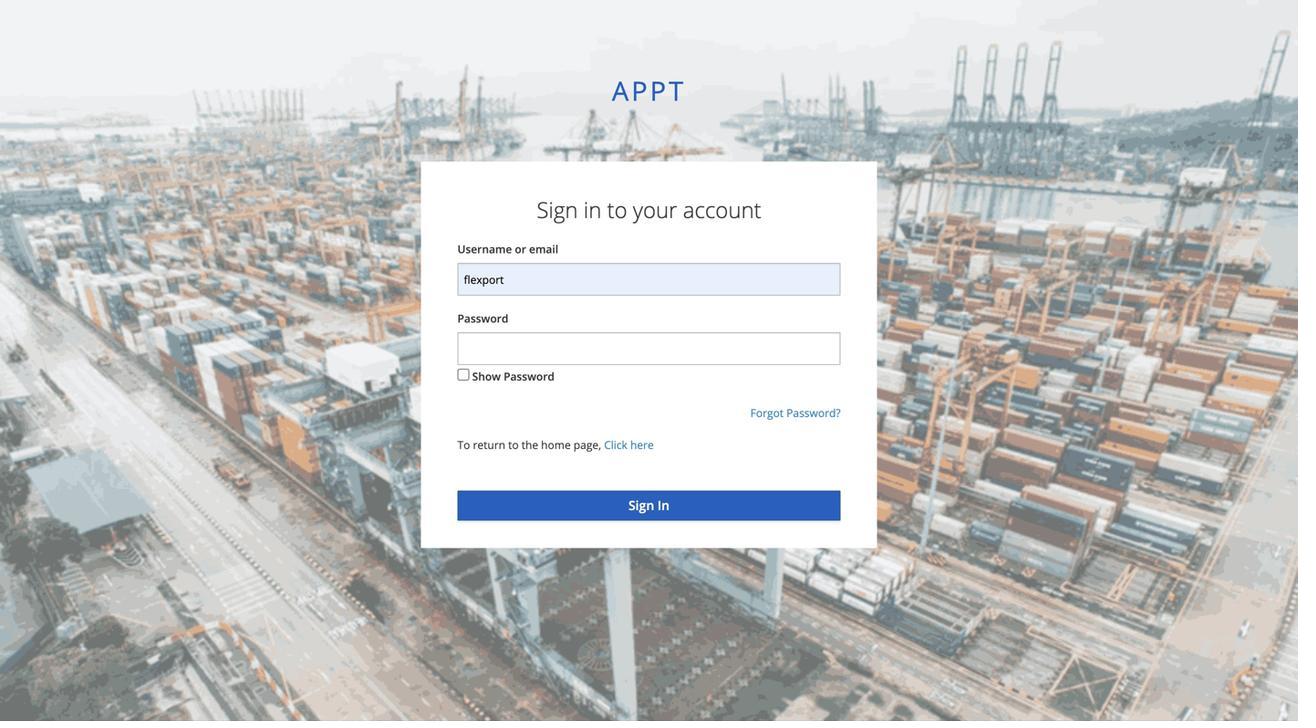 Task type: locate. For each thing, give the bounding box(es) containing it.
appt
[[612, 73, 687, 109]]

click
[[604, 437, 628, 452]]

show password
[[472, 369, 555, 384]]

email
[[529, 242, 559, 257]]

forgot password? link
[[751, 405, 841, 421]]

None submit
[[458, 491, 841, 521]]

username or email
[[458, 242, 559, 257]]

account
[[683, 195, 762, 224]]

password right "show"
[[504, 369, 555, 384]]

to
[[458, 437, 470, 452]]

password
[[458, 311, 509, 326], [504, 369, 555, 384]]

show
[[472, 369, 501, 384]]

or
[[515, 242, 527, 257]]

password up "show"
[[458, 311, 509, 326]]

1 vertical spatial to
[[509, 437, 519, 452]]

in
[[584, 195, 602, 224]]

to right the in
[[608, 195, 628, 224]]

0 horizontal spatial to
[[509, 437, 519, 452]]

Username or email text field
[[458, 263, 841, 296]]

click here link
[[604, 437, 654, 452]]

1 horizontal spatial to
[[608, 195, 628, 224]]

to
[[608, 195, 628, 224], [509, 437, 519, 452]]

1 vertical spatial password
[[504, 369, 555, 384]]

0 vertical spatial password
[[458, 311, 509, 326]]

Password password field
[[458, 332, 841, 365]]

to left the
[[509, 437, 519, 452]]

0 vertical spatial to
[[608, 195, 628, 224]]

page,
[[574, 437, 602, 452]]



Task type: describe. For each thing, give the bounding box(es) containing it.
username
[[458, 242, 512, 257]]

to return to the home page, click here
[[458, 437, 654, 452]]

sign in to your account
[[537, 195, 762, 224]]

home
[[541, 437, 571, 452]]

to for the
[[509, 437, 519, 452]]

sign
[[537, 195, 578, 224]]

forgot password?
[[751, 405, 841, 421]]

your
[[633, 195, 678, 224]]

the
[[522, 437, 539, 452]]

return
[[473, 437, 506, 452]]

password?
[[787, 405, 841, 421]]

to for your
[[608, 195, 628, 224]]

forgot
[[751, 405, 784, 421]]

Show Password checkbox
[[458, 369, 470, 381]]

here
[[631, 437, 654, 452]]



